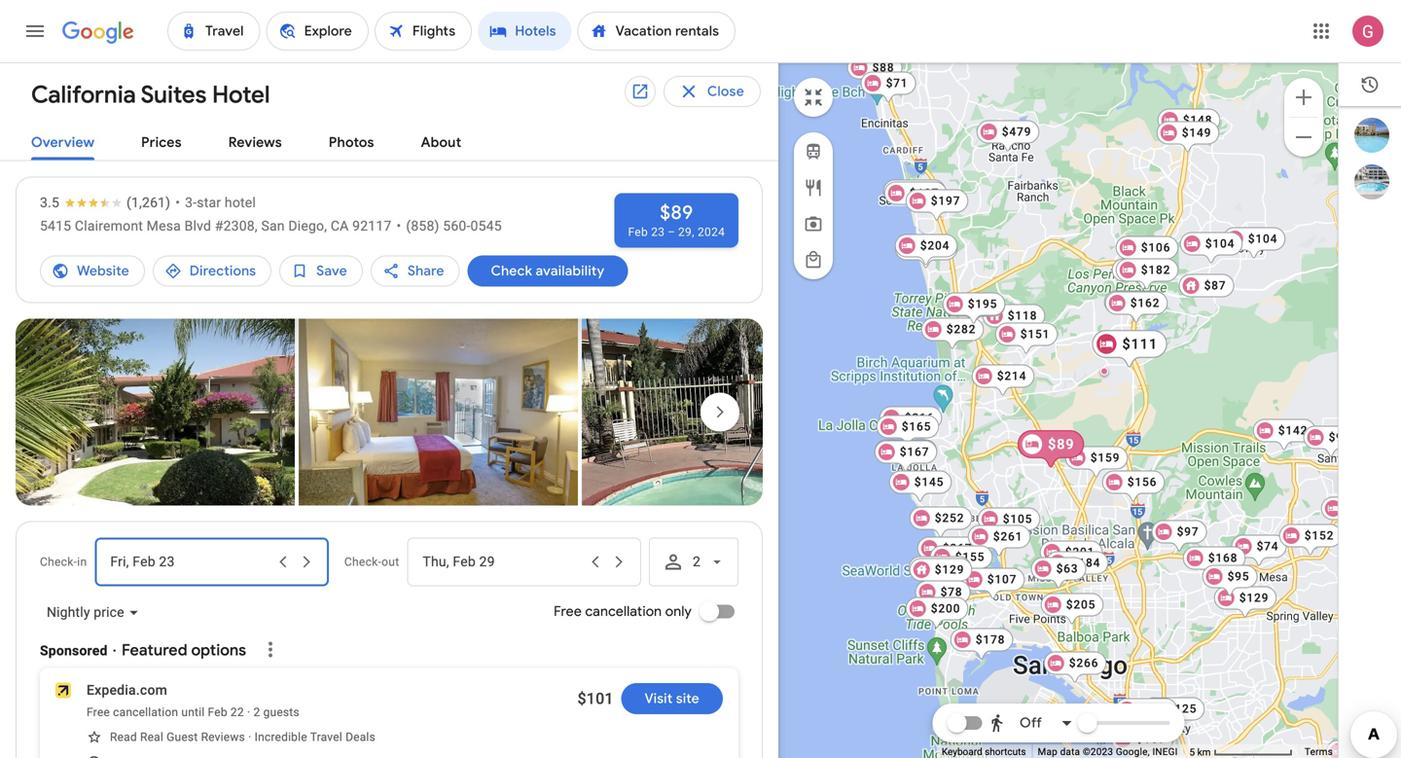 Task type: locate. For each thing, give the bounding box(es) containing it.
0 vertical spatial free
[[554, 603, 582, 621]]

·
[[113, 643, 117, 659], [247, 706, 250, 719], [248, 731, 252, 744]]

3.5
[[40, 195, 59, 211]]

0 vertical spatial cancellation
[[585, 603, 662, 621]]

check-in
[[40, 555, 87, 569]]

real
[[140, 731, 164, 744]]

0 vertical spatial star
[[603, 145, 629, 163]]

0 horizontal spatial $129 link
[[910, 558, 973, 582]]

Check-out text field
[[423, 539, 583, 585]]

hotel
[[225, 195, 256, 211]]

0 horizontal spatial free
[[87, 706, 110, 719]]

directions
[[190, 262, 256, 280]]

$267 link
[[918, 537, 980, 570]]

star right the or
[[603, 145, 629, 163]]

• left 3-
[[175, 195, 180, 211]]

shortcuts
[[985, 746, 1026, 758]]

1 horizontal spatial $155
[[1138, 263, 1167, 277]]

1 vertical spatial free
[[87, 706, 110, 719]]

1 horizontal spatial $104
[[1249, 232, 1278, 246]]

1 horizontal spatial $129 link
[[1215, 586, 1277, 620]]

5415 clairemont mesa blvd #2308, san diego, ca 92117 • (858) 560-0545
[[40, 218, 502, 234]]

$129 link down $95
[[1215, 586, 1277, 620]]

reviews left spa
[[228, 134, 282, 151]]

1 vertical spatial star
[[197, 195, 221, 211]]

0 horizontal spatial $89
[[660, 200, 693, 225]]

1 horizontal spatial list item
[[299, 319, 578, 511]]

1 vertical spatial $155
[[956, 550, 985, 564]]

0 horizontal spatial $129
[[935, 563, 965, 577]]

expedia.com free cancellation until feb 22 · 2 guests
[[87, 682, 300, 719]]

1 list item from the left
[[16, 319, 295, 511]]

$201 link
[[1040, 541, 1103, 574]]

0 vertical spatial $89
[[660, 200, 693, 225]]

$95
[[1228, 570, 1250, 584]]

1 vertical spatial feb
[[208, 706, 228, 719]]

0 vertical spatial reviews
[[228, 134, 282, 151]]

expedia.com
[[87, 682, 167, 698]]

photo 2 image
[[299, 319, 578, 506]]

1 horizontal spatial star
[[603, 145, 629, 163]]

share
[[408, 262, 444, 280]]

all
[[53, 145, 69, 163]]

map
[[1038, 746, 1058, 758]]

hotel
[[212, 80, 270, 110]]

0 vertical spatial ·
[[113, 643, 117, 659]]

$155 link up $78
[[930, 546, 993, 579]]

· inside sponsored · featured options
[[113, 643, 117, 659]]

0 horizontal spatial •
[[175, 195, 180, 211]]

$129
[[935, 563, 965, 577], [1240, 591, 1270, 605]]

· down the price
[[113, 643, 117, 659]]

photos list
[[16, 319, 861, 528]]

2 horizontal spatial list item
[[582, 319, 861, 511]]

visit site button
[[622, 683, 723, 714]]

nightly price
[[47, 604, 124, 620]]

$87
[[1205, 279, 1227, 292]]

23 – 29,
[[651, 225, 695, 239]]

1 horizontal spatial $89
[[1048, 436, 1075, 453]]

0 vertical spatial $129
[[935, 563, 965, 577]]

0 vertical spatial 2
[[636, 91, 643, 107]]

1 check- from the left
[[40, 555, 77, 569]]

0 horizontal spatial cancellation
[[113, 706, 178, 719]]

$155 for bottommost $155 link
[[956, 550, 985, 564]]

check- for in
[[40, 555, 77, 569]]

$155 link up $164
[[1112, 258, 1175, 292]]

$89 left $159
[[1048, 436, 1075, 453]]

reviews inside tab list
[[228, 134, 282, 151]]

0 vertical spatial •
[[175, 195, 180, 211]]

$195
[[968, 297, 998, 311]]

check-
[[40, 555, 77, 569], [344, 555, 382, 569]]

all filters
[[53, 145, 110, 163]]

0 vertical spatial $155 link
[[1112, 258, 1175, 292]]

free down check-out text box
[[554, 603, 582, 621]]

cancellation
[[585, 603, 662, 621], [113, 706, 178, 719]]

check-out
[[344, 555, 400, 569]]

list item
[[16, 319, 295, 511], [299, 319, 578, 511], [582, 319, 861, 511]]

0 horizontal spatial feb
[[208, 706, 228, 719]]

$87 link
[[1179, 274, 1235, 297]]

free
[[554, 603, 582, 621], [87, 706, 110, 719]]

1 horizontal spatial $155 link
[[1112, 258, 1175, 292]]

$105
[[1003, 512, 1033, 526]]

1 vertical spatial 2
[[693, 554, 701, 570]]

2 button up 5-
[[592, 76, 681, 123]]

california
[[31, 80, 136, 110]]

reviews down the 22
[[201, 731, 245, 744]]

$146 link
[[875, 439, 938, 473]]

$106 link
[[1116, 236, 1179, 269]]

2
[[636, 91, 643, 107], [693, 554, 701, 570], [254, 706, 260, 719]]

keyboard
[[942, 746, 983, 758]]

website
[[77, 262, 129, 280]]

$188 link
[[895, 237, 958, 270]]

$89 up 23 – 29,
[[660, 200, 693, 225]]

feb left 23 – 29,
[[628, 225, 648, 239]]

under $50
[[166, 145, 234, 163]]

$89 inside $89 feb 23 – 29, 2024
[[660, 200, 693, 225]]

0 horizontal spatial check-
[[40, 555, 77, 569]]

$151 link
[[996, 323, 1058, 356]]

pool button
[[330, 138, 402, 169]]

0 horizontal spatial $155
[[956, 550, 985, 564]]

view smaller map image
[[802, 86, 825, 109]]

$104
[[1249, 232, 1278, 246], [1206, 237, 1235, 251]]

5415
[[40, 218, 71, 234]]

filters form
[[16, 62, 747, 197]]

0 vertical spatial feb
[[628, 225, 648, 239]]

1 vertical spatial cancellation
[[113, 706, 178, 719]]

1 vertical spatial ·
[[247, 706, 250, 719]]

$204
[[921, 239, 950, 253]]

2 inside expedia.com free cancellation until feb 22 · 2 guests
[[254, 706, 260, 719]]

$162
[[1130, 294, 1165, 310]]

1 vertical spatial $129
[[1240, 591, 1270, 605]]

1 vertical spatial reviews
[[201, 731, 245, 744]]

$89 for $89
[[1048, 436, 1075, 453]]

$149
[[1182, 126, 1212, 140]]

$95 link
[[1203, 565, 1258, 598]]

$129 down $95
[[1240, 591, 1270, 605]]

0 vertical spatial $155
[[1138, 263, 1167, 277]]

2 vertical spatial 2
[[254, 706, 260, 719]]

cancellation left only
[[585, 603, 662, 621]]

nightly price button
[[31, 589, 155, 636]]

$129 up $78
[[935, 563, 965, 577]]

check- for out
[[344, 555, 382, 569]]

$129 link up $78
[[910, 558, 973, 582]]

$89
[[660, 200, 693, 225], [1048, 436, 1075, 453]]

star up blvd
[[197, 195, 221, 211]]

2 list item from the left
[[299, 319, 578, 511]]

california suites hotel heading
[[16, 78, 270, 111]]

0 horizontal spatial $155 link
[[930, 546, 993, 579]]

$148 link
[[1158, 109, 1221, 142]]

2 inside the filters form
[[636, 91, 643, 107]]

$155 for top $155 link
[[1138, 263, 1167, 277]]

$104 link
[[1223, 227, 1286, 260], [1180, 232, 1243, 265]]

read
[[110, 731, 137, 744]]

$184
[[1071, 556, 1101, 570]]

2 button up only
[[649, 538, 739, 586]]

0 vertical spatial $129 link
[[910, 558, 973, 582]]

feb left the 22
[[208, 706, 228, 719]]

clear image
[[202, 89, 226, 112]]

2 button
[[592, 76, 681, 123], [649, 538, 739, 586]]

0 horizontal spatial list item
[[16, 319, 295, 511]]

$164 link
[[1105, 291, 1167, 324]]

$148
[[1183, 113, 1213, 127]]

$150 link
[[943, 293, 1006, 327]]

san
[[261, 218, 285, 234]]

$111 link
[[1099, 333, 1162, 366]]

4- or 5-star button
[[521, 138, 640, 169]]

cancellation up real
[[113, 706, 178, 719]]

$129 for the leftmost '$129' link
[[935, 563, 965, 577]]

· inside expedia.com free cancellation until feb 22 · 2 guests
[[247, 706, 250, 719]]

share button
[[371, 248, 460, 294]]

cancellation inside expedia.com free cancellation until feb 22 · 2 guests
[[113, 706, 178, 719]]

free down expedia.com
[[87, 706, 110, 719]]

1 vertical spatial •
[[397, 218, 401, 234]]

clairemont
[[75, 218, 143, 234]]

list
[[1339, 118, 1402, 200]]

$152 link
[[1280, 524, 1343, 557]]

1 horizontal spatial check-
[[344, 555, 382, 569]]

0 horizontal spatial 2
[[254, 706, 260, 719]]

visit site
[[645, 690, 700, 708]]

$169
[[1137, 732, 1166, 746]]

reviews
[[228, 134, 282, 151], [201, 731, 245, 744]]

2 for 2 popup button to the bottom
[[693, 554, 701, 570]]

recently viewed image
[[1361, 75, 1380, 94]]

· right the 22
[[247, 706, 250, 719]]

2 horizontal spatial 2
[[693, 554, 701, 570]]

feb inside expedia.com free cancellation until feb 22 · 2 guests
[[208, 706, 228, 719]]

• left (858)
[[397, 218, 401, 234]]

1 horizontal spatial $129
[[1240, 591, 1270, 605]]

$89 for $89 feb 23 – 29, 2024
[[660, 200, 693, 225]]

1 vertical spatial $89
[[1048, 436, 1075, 453]]

tab list
[[0, 118, 779, 161]]

2 check- from the left
[[344, 555, 382, 569]]

$78
[[941, 585, 963, 599]]

$97 link
[[1152, 520, 1207, 553]]

under
[[166, 145, 206, 163]]

1 horizontal spatial 2
[[636, 91, 643, 107]]

Check-in text field
[[110, 539, 270, 585]]

zoom out map image
[[1293, 125, 1316, 149]]

•
[[175, 195, 180, 211], [397, 218, 401, 234]]

1 horizontal spatial cancellation
[[585, 603, 662, 621]]

0 horizontal spatial star
[[197, 195, 221, 211]]

keyboard shortcuts
[[942, 746, 1026, 758]]

close button
[[664, 76, 761, 107]]

deals
[[346, 731, 376, 744]]

1 horizontal spatial feb
[[628, 225, 648, 239]]

marine lodge miramar (on military base) access required image
[[1101, 367, 1109, 375]]

· left incredible
[[248, 731, 252, 744]]

all filters button
[[16, 138, 125, 169]]

$88
[[873, 61, 895, 74]]

map data ©2023 google, inegi
[[1038, 746, 1178, 758]]



Task type: vqa. For each thing, say whether or not it's contained in the screenshot.
right RIGHTS
no



Task type: describe. For each thing, give the bounding box(es) containing it.
$167 link
[[875, 440, 938, 474]]

$266
[[1069, 657, 1099, 670]]

(1,261)
[[127, 195, 171, 211]]

data
[[1061, 746, 1081, 758]]

1 vertical spatial $129 link
[[1215, 586, 1277, 620]]

read real guest reviews · incredible travel deals
[[110, 731, 376, 744]]

(858)
[[406, 218, 440, 234]]

$282 link
[[922, 318, 984, 351]]

free inside expedia.com free cancellation until feb 22 · 2 guests
[[87, 706, 110, 719]]

feb inside $89 feb 23 – 29, 2024
[[628, 225, 648, 239]]

$182 link
[[1116, 258, 1179, 292]]

2 vertical spatial ·
[[248, 731, 252, 744]]

$149 link
[[1157, 121, 1220, 154]]

1 vertical spatial 2 button
[[649, 538, 739, 586]]

$184 link
[[1046, 551, 1109, 585]]

sponsored · featured options
[[40, 640, 246, 660]]

pool
[[363, 145, 391, 163]]

$167
[[900, 445, 930, 459]]

$111
[[1124, 338, 1154, 352]]

$214
[[997, 369, 1027, 383]]

in
[[77, 555, 87, 569]]

miramar hotel checkin image
[[1101, 368, 1109, 376]]

incredible
[[255, 731, 307, 744]]

$159
[[1091, 451, 1121, 465]]

map region
[[779, 62, 1339, 758]]

availability
[[536, 262, 605, 280]]

mesa
[[147, 218, 181, 234]]

$89 feb 23 – 29, 2024
[[628, 200, 725, 239]]

prices
[[141, 134, 182, 151]]

off button
[[985, 700, 1080, 747]]

4+ rating button
[[410, 138, 513, 169]]

$106
[[1142, 241, 1171, 255]]

photo 3 image
[[582, 319, 861, 506]]

1 horizontal spatial •
[[397, 218, 401, 234]]

diego,
[[288, 218, 327, 234]]

main menu image
[[23, 19, 47, 43]]

free cancellation only
[[554, 603, 692, 621]]

check
[[491, 262, 533, 280]]

$204 link
[[895, 234, 958, 267]]

overview
[[31, 134, 95, 151]]

zoom in map image
[[1293, 85, 1316, 109]]

$137
[[934, 561, 964, 575]]

check availability
[[491, 262, 605, 280]]

$216
[[905, 411, 935, 425]]

0 horizontal spatial $104
[[1206, 237, 1235, 251]]

featured
[[122, 640, 188, 660]]

rating
[[463, 145, 501, 163]]

save
[[317, 262, 347, 280]]

$156
[[1128, 475, 1158, 489]]

1 horizontal spatial free
[[554, 603, 582, 621]]

$267
[[943, 542, 973, 555]]

$88 link
[[847, 56, 903, 89]]

$145
[[915, 475, 944, 489]]

filters
[[72, 145, 110, 163]]

nightly
[[47, 604, 90, 620]]

$78 link
[[916, 581, 971, 614]]

$214 link
[[972, 365, 1035, 398]]

next image
[[697, 389, 744, 436]]

$182
[[1142, 263, 1171, 277]]

$165 link
[[877, 415, 940, 448]]

travel
[[310, 731, 343, 744]]

check availability button
[[468, 248, 628, 294]]

$130
[[1141, 703, 1170, 717]]

$63
[[1057, 562, 1079, 576]]

0 vertical spatial 2 button
[[592, 76, 681, 123]]

2 for top 2 popup button
[[636, 91, 643, 107]]

why this ad? image
[[259, 638, 282, 661]]

terms link
[[1305, 746, 1334, 758]]

$125
[[1168, 702, 1197, 716]]

$216 link
[[880, 406, 942, 439]]

$252
[[935, 512, 965, 525]]

off
[[1020, 714, 1042, 732]]

price
[[681, 145, 714, 163]]

$282
[[947, 323, 977, 336]]

$151
[[1021, 328, 1051, 341]]

$107
[[988, 573, 1017, 586]]

guest
[[167, 731, 198, 744]]

sponsored
[[40, 643, 108, 659]]

$201
[[1066, 546, 1095, 559]]

#2308,
[[215, 218, 258, 234]]

visit
[[645, 690, 673, 708]]

photo 1 image
[[16, 319, 295, 506]]

$71
[[886, 76, 909, 90]]

$164
[[1130, 295, 1160, 309]]

3.5 out of 5 stars from 1,261 reviews image
[[40, 193, 171, 213]]

$266 link
[[1044, 652, 1107, 685]]

• 3-star hotel
[[175, 195, 256, 211]]

$74
[[1257, 540, 1279, 553]]

$162 link
[[1100, 289, 1174, 328]]

star inside 4- or 5-star button
[[603, 145, 629, 163]]

$105 link
[[978, 508, 1041, 541]]

$142 link
[[1253, 419, 1316, 452]]

recently viewed element
[[1339, 63, 1402, 106]]

3 list item from the left
[[582, 319, 861, 511]]

$145 link
[[889, 471, 952, 504]]

open in new tab image
[[631, 82, 650, 101]]

tab list containing overview
[[0, 118, 779, 161]]

blvd
[[185, 218, 211, 234]]

guests
[[263, 706, 300, 719]]

$118 link
[[983, 304, 1046, 328]]

spa
[[286, 145, 310, 163]]

1 vertical spatial $155 link
[[930, 546, 993, 579]]

only
[[666, 603, 692, 621]]

$156 link
[[1103, 471, 1165, 504]]

$125 link
[[1143, 697, 1205, 731]]

until
[[181, 706, 205, 719]]

options
[[191, 640, 246, 660]]

$188
[[921, 242, 950, 256]]

$129 for the bottommost '$129' link
[[1240, 591, 1270, 605]]



